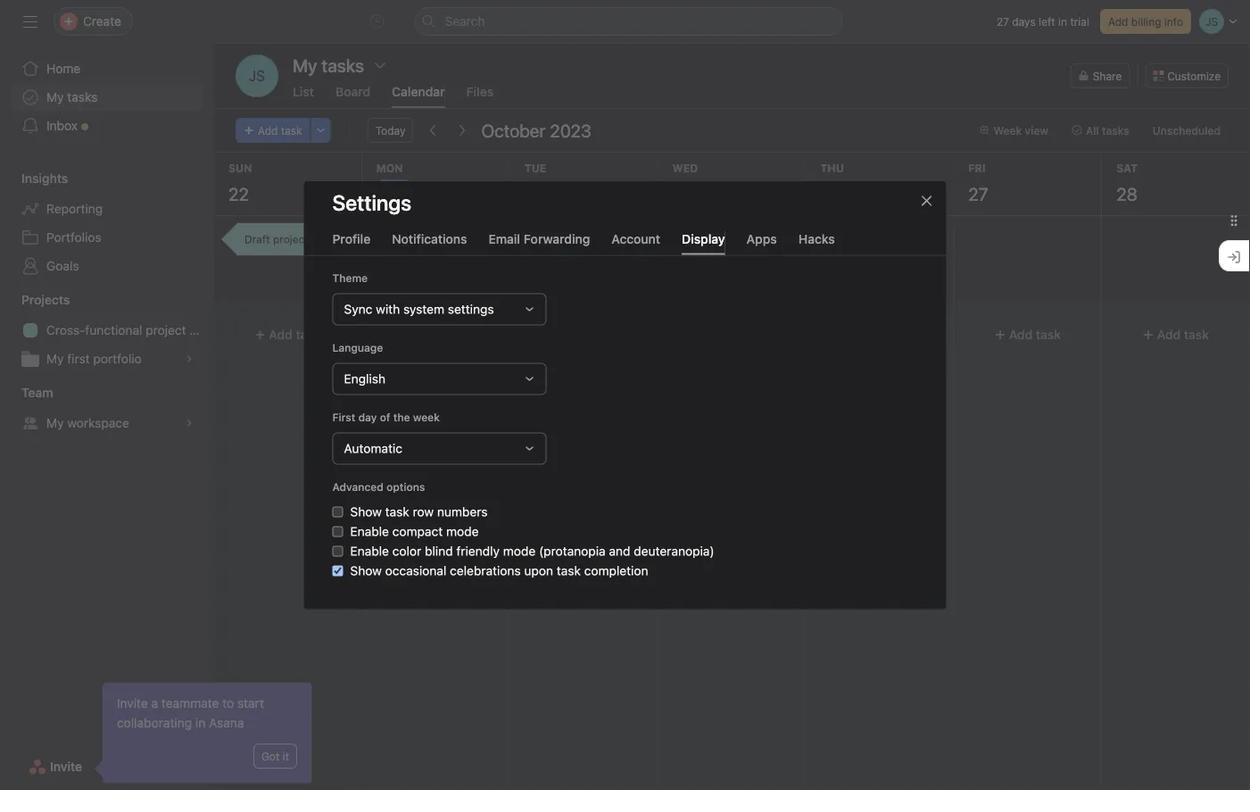Task type: describe. For each thing, give the bounding box(es) containing it.
today button
[[368, 118, 414, 143]]

row
[[413, 504, 434, 519]]

hide sidebar image
[[23, 14, 38, 29]]

show occasional celebrations upon task completion
[[350, 563, 649, 578]]

first day of the week
[[333, 411, 440, 423]]

left
[[1039, 15, 1056, 28]]

js button
[[236, 54, 279, 97]]

reporting
[[46, 201, 103, 216]]

advanced
[[333, 481, 384, 493]]

notifications
[[392, 231, 467, 246]]

october
[[482, 120, 546, 141]]

27 days left in trial
[[997, 15, 1090, 28]]

cross-functional project plan link
[[11, 316, 214, 345]]

next week image
[[455, 123, 469, 138]]

color
[[393, 544, 422, 558]]

my tasks
[[46, 90, 98, 104]]

add billing info
[[1109, 15, 1184, 28]]

start
[[238, 696, 264, 711]]

show for show task row numbers
[[350, 504, 382, 519]]

draft
[[245, 233, 270, 246]]

my tasks
[[293, 54, 364, 75]]

cross-functional project plan
[[46, 323, 214, 338]]

list link
[[293, 84, 314, 108]]

friendly
[[457, 544, 500, 558]]

invite button
[[17, 751, 94, 783]]

it
[[283, 750, 289, 763]]

email
[[489, 231, 521, 246]]

inbox link
[[11, 112, 204, 140]]

profile button
[[333, 231, 371, 255]]

show for show occasional celebrations upon task completion
[[350, 563, 382, 578]]

asana
[[209, 716, 244, 730]]

settings
[[448, 302, 494, 316]]

board link
[[336, 84, 371, 108]]

0 vertical spatial in
[[1059, 15, 1068, 28]]

1 vertical spatial project
[[146, 323, 186, 338]]

projects
[[21, 292, 70, 307]]

invite for invite
[[50, 759, 82, 774]]

insights element
[[0, 163, 214, 284]]

notifications button
[[392, 231, 467, 255]]

goals link
[[11, 252, 204, 280]]

calendar link
[[392, 84, 445, 108]]

tue
[[525, 162, 547, 174]]

files link
[[467, 84, 494, 108]]

october 2023
[[482, 120, 592, 141]]

sync with system settings
[[344, 302, 494, 316]]

day
[[359, 411, 377, 423]]

billing
[[1132, 15, 1162, 28]]

my workspace
[[46, 416, 129, 430]]

english
[[344, 371, 386, 386]]

team button
[[0, 384, 53, 402]]

sat 28
[[1117, 162, 1138, 204]]

deuteranopia)
[[634, 544, 715, 558]]

enable for enable color blind friendly mode (protanopia and deuteranopia)
[[350, 544, 389, 558]]

search
[[445, 14, 485, 29]]

profile
[[333, 231, 371, 246]]

settings
[[333, 190, 412, 215]]

23
[[384, 183, 405, 204]]

forwarding
[[524, 231, 591, 246]]

enable compact mode
[[350, 524, 479, 539]]

fri
[[969, 162, 986, 174]]

language
[[333, 341, 383, 354]]

got
[[262, 750, 280, 763]]

(protanopia
[[539, 544, 606, 558]]

hacks
[[799, 231, 835, 246]]

compact
[[393, 524, 443, 539]]

goals
[[46, 258, 79, 273]]

home
[[46, 61, 81, 76]]

22
[[229, 183, 249, 204]]

0 horizontal spatial 27
[[969, 183, 989, 204]]

mon 23
[[377, 162, 405, 204]]

portfolios
[[46, 230, 101, 245]]

wed
[[673, 162, 698, 174]]

collaborating
[[117, 716, 192, 730]]

insights
[[21, 171, 68, 186]]

global element
[[0, 44, 214, 151]]

completion
[[585, 563, 649, 578]]

plan
[[190, 323, 214, 338]]

Enable compact mode checkbox
[[333, 526, 343, 537]]

close image
[[920, 194, 934, 208]]

automatic
[[344, 441, 403, 456]]

invite a teammate to start collaborating in asana got it
[[117, 696, 289, 763]]



Task type: locate. For each thing, give the bounding box(es) containing it.
0 vertical spatial show
[[350, 504, 382, 519]]

1 horizontal spatial mode
[[503, 544, 536, 558]]

0 vertical spatial enable
[[350, 524, 389, 539]]

inbox
[[46, 118, 78, 133]]

my first portfolio
[[46, 351, 142, 366]]

1 horizontal spatial invite
[[117, 696, 148, 711]]

hacks button
[[799, 231, 835, 255]]

2023
[[550, 120, 592, 141]]

share button
[[1071, 63, 1131, 88]]

my first portfolio link
[[11, 345, 204, 373]]

28
[[1117, 183, 1138, 204]]

sync
[[344, 302, 373, 316]]

Enable color blind friendly mode (protanopia and deuteranopia) checkbox
[[333, 546, 343, 556]]

1 my from the top
[[46, 90, 64, 104]]

today
[[376, 124, 406, 137]]

27 down fri
[[969, 183, 989, 204]]

Show task row numbers checkbox
[[333, 506, 343, 517]]

brief
[[312, 233, 335, 246]]

sync with system settings button
[[333, 293, 547, 325]]

workspace
[[67, 416, 129, 430]]

in down teammate
[[195, 716, 206, 730]]

enable
[[350, 524, 389, 539], [350, 544, 389, 558]]

enable for enable compact mode
[[350, 524, 389, 539]]

sun
[[229, 162, 252, 174]]

in right left
[[1059, 15, 1068, 28]]

1 vertical spatial in
[[195, 716, 206, 730]]

2 vertical spatial my
[[46, 416, 64, 430]]

email forwarding button
[[489, 231, 591, 255]]

previous week image
[[426, 123, 441, 138]]

my for my workspace
[[46, 416, 64, 430]]

occasional
[[385, 563, 447, 578]]

celebrations
[[450, 563, 521, 578]]

mon
[[377, 162, 403, 174]]

apps button
[[747, 231, 777, 255]]

27
[[997, 15, 1010, 28], [969, 183, 989, 204]]

first
[[67, 351, 90, 366]]

enable right enable color blind friendly mode (protanopia and deuteranopia) option
[[350, 544, 389, 558]]

js
[[249, 67, 265, 84]]

my down team
[[46, 416, 64, 430]]

enable right enable compact mode option
[[350, 524, 389, 539]]

my inside projects element
[[46, 351, 64, 366]]

thu
[[821, 162, 845, 174]]

in
[[1059, 15, 1068, 28], [195, 716, 206, 730]]

blind
[[425, 544, 453, 558]]

1 show from the top
[[350, 504, 382, 519]]

search button
[[415, 7, 843, 36]]

3 my from the top
[[46, 416, 64, 430]]

system
[[404, 302, 445, 316]]

draft project brief
[[245, 233, 335, 246]]

add
[[1109, 15, 1129, 28], [258, 124, 278, 137], [269, 327, 293, 342], [417, 327, 441, 342], [1010, 327, 1033, 342], [1158, 327, 1182, 342]]

1 vertical spatial enable
[[350, 544, 389, 558]]

in inside invite a teammate to start collaborating in asana got it
[[195, 716, 206, 730]]

0 horizontal spatial in
[[195, 716, 206, 730]]

0 vertical spatial project
[[273, 233, 309, 246]]

the
[[394, 411, 410, 423]]

a
[[151, 696, 158, 711]]

1 horizontal spatial project
[[273, 233, 309, 246]]

enable color blind friendly mode (protanopia and deuteranopia)
[[350, 544, 715, 558]]

my workspace link
[[11, 409, 204, 438]]

27 left days
[[997, 15, 1010, 28]]

add billing info button
[[1101, 9, 1192, 34]]

add inside button
[[1109, 15, 1129, 28]]

0 vertical spatial invite
[[117, 696, 148, 711]]

mode up upon
[[503, 544, 536, 558]]

0 vertical spatial mode
[[447, 524, 479, 539]]

1 vertical spatial mode
[[503, 544, 536, 558]]

calendar
[[392, 84, 445, 99]]

info
[[1165, 15, 1184, 28]]

mode down the numbers
[[447, 524, 479, 539]]

sun 22
[[229, 162, 252, 204]]

Show occasional celebrations upon task completion checkbox
[[333, 565, 343, 576]]

0 horizontal spatial project
[[146, 323, 186, 338]]

invite for invite a teammate to start collaborating in asana got it
[[117, 696, 148, 711]]

home link
[[11, 54, 204, 83]]

invite a teammate to start collaborating in asana tooltip
[[97, 683, 312, 783]]

projects element
[[0, 284, 214, 377]]

my left 'tasks'
[[46, 90, 64, 104]]

search list box
[[415, 7, 843, 36]]

team
[[21, 385, 53, 400]]

1 horizontal spatial 27
[[997, 15, 1010, 28]]

2 my from the top
[[46, 351, 64, 366]]

account
[[612, 231, 661, 246]]

english button
[[333, 363, 547, 395]]

functional
[[85, 323, 142, 338]]

project left the plan
[[146, 323, 186, 338]]

first
[[333, 411, 356, 423]]

1 vertical spatial invite
[[50, 759, 82, 774]]

trial
[[1071, 15, 1090, 28]]

invite inside invite a teammate to start collaborating in asana got it
[[117, 696, 148, 711]]

portfolio
[[93, 351, 142, 366]]

share
[[1094, 70, 1123, 82]]

my for my tasks
[[46, 90, 64, 104]]

and
[[609, 544, 631, 558]]

apps
[[747, 231, 777, 246]]

task
[[281, 124, 302, 137], [296, 327, 321, 342], [444, 327, 469, 342], [1036, 327, 1061, 342], [1185, 327, 1210, 342], [385, 504, 410, 519], [557, 563, 581, 578]]

teammate
[[162, 696, 219, 711]]

0 horizontal spatial invite
[[50, 759, 82, 774]]

0 vertical spatial my
[[46, 90, 64, 104]]

my for my first portfolio
[[46, 351, 64, 366]]

theme
[[333, 272, 368, 284]]

my inside global element
[[46, 90, 64, 104]]

automatic button
[[333, 432, 547, 465]]

project
[[273, 233, 309, 246], [146, 323, 186, 338]]

invite inside 'button'
[[50, 759, 82, 774]]

to
[[223, 696, 234, 711]]

insights button
[[0, 170, 68, 188]]

list
[[293, 84, 314, 99]]

show right show occasional celebrations upon task completion checkbox
[[350, 563, 382, 578]]

upon
[[525, 563, 554, 578]]

my left first
[[46, 351, 64, 366]]

display button
[[682, 231, 726, 255]]

add task
[[258, 124, 302, 137], [269, 327, 321, 342], [417, 327, 469, 342], [1010, 327, 1061, 342], [1158, 327, 1210, 342]]

1 vertical spatial my
[[46, 351, 64, 366]]

1 vertical spatial show
[[350, 563, 382, 578]]

of
[[380, 411, 391, 423]]

1 enable from the top
[[350, 524, 389, 539]]

1 horizontal spatial in
[[1059, 15, 1068, 28]]

2 enable from the top
[[350, 544, 389, 558]]

my inside teams element
[[46, 416, 64, 430]]

1 vertical spatial 27
[[969, 183, 989, 204]]

show down 'advanced'
[[350, 504, 382, 519]]

2 show from the top
[[350, 563, 382, 578]]

advanced options
[[333, 481, 425, 493]]

teams element
[[0, 377, 214, 441]]

project left brief
[[273, 233, 309, 246]]

board
[[336, 84, 371, 99]]

0 horizontal spatial mode
[[447, 524, 479, 539]]

show task row numbers
[[350, 504, 488, 519]]

0 vertical spatial 27
[[997, 15, 1010, 28]]

show
[[350, 504, 382, 519], [350, 563, 382, 578]]



Task type: vqa. For each thing, say whether or not it's contained in the screenshot.


